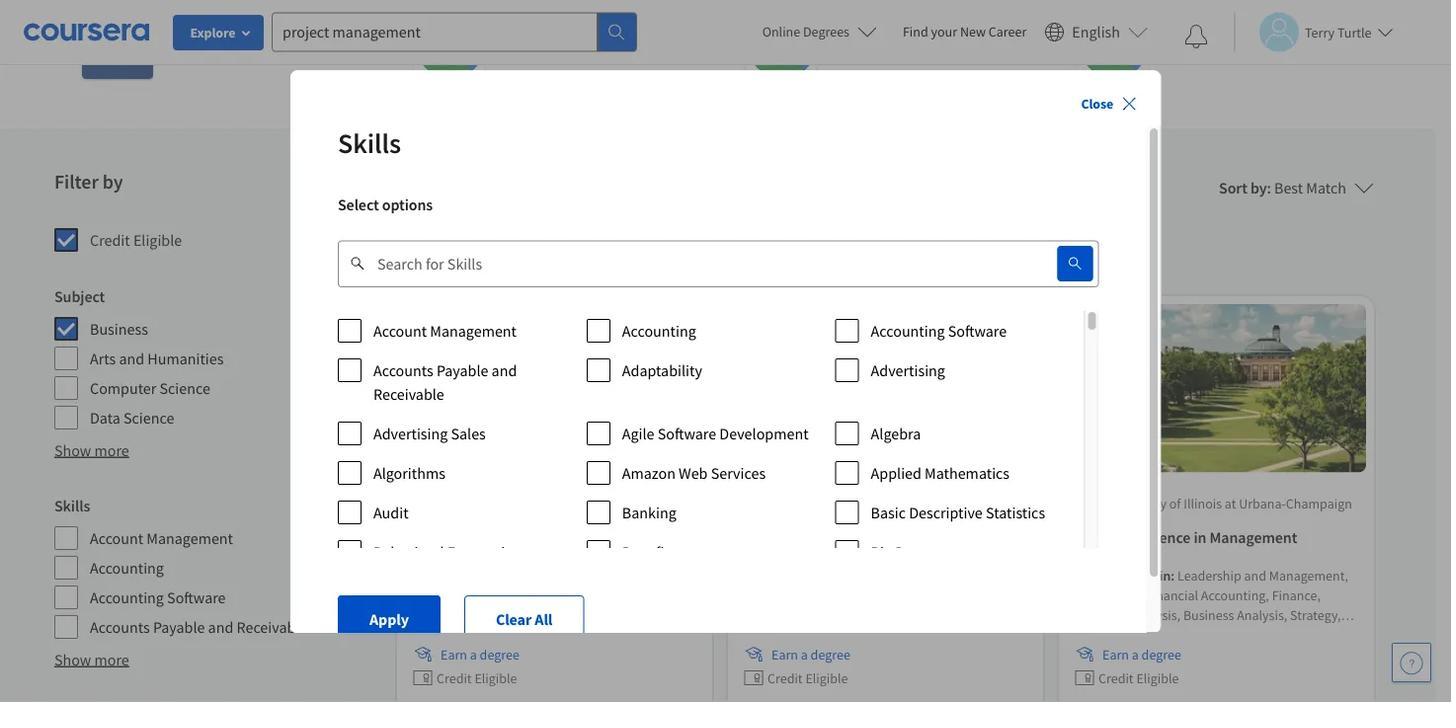 Task type: vqa. For each thing, say whether or not it's contained in the screenshot.
the process
yes



Task type: describe. For each thing, give the bounding box(es) containing it.
accounts inside skills group
[[90, 618, 150, 638]]

computer
[[90, 379, 156, 399]]

results
[[423, 169, 503, 204]]

of inside uci project management university of california, irvine
[[230, 29, 242, 47]]

northeastern university
[[778, 495, 915, 513]]

gain
[[1146, 567, 1172, 585]]

accounts inside the accounts payable and receivable
[[373, 361, 433, 381]]

descriptive
[[909, 503, 983, 523]]

google project management (de) google
[[1165, 9, 1335, 67]]

arts
[[90, 349, 116, 369]]

california,
[[244, 29, 304, 47]]

audit
[[373, 503, 409, 523]]

earn a degree for ms
[[772, 646, 851, 664]]

google project management:
[[501, 9, 675, 27]]

by for sort
[[1251, 178, 1268, 198]]

"project
[[547, 169, 645, 204]]

master of science in management
[[1075, 529, 1298, 548]]

louisiana state university
[[447, 495, 596, 513]]

career
[[989, 23, 1027, 41]]

1 vertical spatial software
[[658, 424, 717, 444]]

management: for project
[[592, 9, 675, 27]]

find your new career
[[903, 23, 1027, 41]]

english
[[1073, 22, 1121, 42]]

accounts payable and receivable inside select skills options element
[[373, 361, 517, 404]]

select
[[338, 195, 379, 215]]

ms in management: healthcare
[[744, 529, 952, 548]]

show more for accounts payable and receivable
[[54, 651, 129, 671]]

development
[[720, 424, 809, 444]]

degree for ms in management: healthcare
[[811, 646, 851, 664]]

basic
[[871, 503, 906, 523]]

help center image
[[1401, 651, 1424, 675]]

management"
[[650, 169, 821, 204]]

you'll
[[1110, 567, 1143, 585]]

benefits
[[622, 543, 676, 562]]

business inside button
[[402, 247, 453, 264]]

new
[[961, 23, 986, 41]]

13 results for "project management"
[[389, 169, 821, 204]]

ms
[[744, 529, 764, 548]]

(gaap),
[[927, 607, 971, 625]]

generally
[[935, 587, 990, 605]]

construction
[[548, 529, 635, 548]]

apply
[[369, 610, 409, 630]]

google image for google project management (de)
[[1078, 8, 1149, 80]]

science down computer science
[[124, 409, 174, 428]]

2 vertical spatial analysis,
[[940, 627, 991, 644]]

skills you'll gain :
[[1075, 567, 1178, 585]]

advertising for advertising sales
[[373, 424, 448, 444]]

algorithms
[[373, 464, 445, 483]]

receivable inside skills group
[[237, 618, 308, 638]]

close button
[[1074, 86, 1146, 122]]

more for data
[[94, 441, 129, 461]]

apply button
[[338, 596, 441, 644]]

science up the gain
[[1140, 529, 1191, 548]]

of for master of science in construction management
[[461, 529, 475, 548]]

at
[[1225, 495, 1237, 513]]

and inside skills group
[[208, 618, 234, 638]]

project for google project management:
[[546, 9, 589, 27]]

clear all button
[[464, 596, 584, 644]]

filter by
[[54, 170, 123, 195]]

algebra
[[871, 424, 921, 444]]

receivable inside select skills options element
[[373, 385, 444, 404]]

mathematics
[[925, 464, 1010, 483]]

clear
[[496, 610, 532, 630]]

applied
[[871, 464, 922, 483]]

agile
[[622, 424, 655, 444]]

ms in management: healthcare link
[[744, 527, 1028, 550]]

and inside the accounts payable and receivable
[[492, 361, 517, 381]]

financial
[[826, 587, 879, 605]]

big
[[871, 543, 892, 562]]

advertising for advertising
[[871, 361, 946, 381]]

management inside skills group
[[147, 529, 233, 549]]

university of california, irvine image
[[82, 8, 153, 80]]

business button
[[389, 240, 482, 271]]

degree for master of science in management
[[1142, 646, 1182, 664]]

skills dialog
[[290, 70, 1162, 691]]

urbana-
[[1240, 495, 1287, 513]]

process
[[893, 627, 938, 644]]

principles
[[867, 607, 925, 625]]

champaign
[[1287, 495, 1353, 513]]

management inside uci project management university of california, irvine
[[239, 9, 317, 27]]

data inside select skills options element
[[895, 543, 926, 562]]

web
[[679, 464, 708, 483]]

amazon
[[622, 464, 676, 483]]

skills inside group
[[54, 497, 90, 516]]

1 vertical spatial analysis,
[[882, 587, 932, 605]]

applied mathematics
[[871, 464, 1010, 483]]

arts and humanities
[[90, 349, 224, 369]]

management inside "data analysis, data management, financial analysis, generally accepted accounting principles (gaap), operations management, process analysis, project management"
[[788, 646, 864, 664]]

university down applied
[[857, 495, 915, 513]]

show notifications image
[[1185, 25, 1209, 48]]

accounts payable and receivable inside skills group
[[90, 618, 308, 638]]

statistics
[[986, 503, 1046, 523]]

uci project management university of california, irvine
[[169, 9, 340, 47]]

behavioral
[[373, 543, 444, 562]]

find
[[903, 23, 929, 41]]

google project management (pt) google
[[833, 9, 1003, 67]]

skills inside dialog
[[338, 126, 401, 161]]

0 horizontal spatial :
[[1172, 567, 1175, 585]]

business inside subject group
[[90, 320, 148, 340]]

13
[[389, 169, 418, 204]]

project inside "data analysis, data management, financial analysis, generally accepted accounting principles (gaap), operations management, process analysis, project management"
[[744, 646, 785, 664]]

match
[[1307, 178, 1347, 198]]

skills group
[[54, 495, 378, 641]]

(pt)
[[833, 29, 858, 47]]

of for master of science in management
[[1124, 529, 1137, 548]]

filter
[[54, 170, 99, 195]]

account inside skills group
[[90, 529, 143, 549]]

google image for google project management (pt)
[[746, 8, 817, 80]]

options
[[382, 195, 433, 215]]

1 degree from the left
[[480, 646, 520, 664]]

english button
[[1037, 0, 1156, 64]]

louisiana
[[447, 495, 502, 513]]

behavioral economics
[[373, 543, 519, 562]]

advertising sales
[[373, 424, 486, 444]]

uci
[[169, 9, 190, 27]]

coursera image
[[24, 16, 149, 48]]

basic descriptive statistics
[[871, 503, 1046, 523]]

2 horizontal spatial software
[[948, 321, 1007, 341]]

of for university of illinois at urbana-champaign
[[1170, 495, 1182, 513]]

adaptability
[[622, 361, 702, 381]]

university of illinois at urbana-champaign
[[1109, 495, 1353, 513]]

sales
[[451, 424, 486, 444]]

more for accounts
[[94, 651, 129, 671]]

0 vertical spatial management,
[[744, 587, 824, 605]]

find your new career link
[[893, 20, 1037, 44]]

show more button for data
[[54, 439, 129, 463]]



Task type: locate. For each thing, give the bounding box(es) containing it.
of up skills you'll gain :
[[1124, 529, 1137, 548]]

data up generally
[[930, 567, 956, 585]]

1 horizontal spatial earn
[[772, 646, 799, 664]]

analysis, up principles
[[882, 587, 932, 605]]

payable inside the accounts payable and receivable
[[437, 361, 488, 381]]

1 vertical spatial business
[[90, 320, 148, 340]]

1 earn a degree from the left
[[441, 646, 520, 664]]

master up you'll on the bottom of the page
[[1075, 529, 1121, 548]]

1 vertical spatial more
[[94, 651, 129, 671]]

master of science in management link
[[1075, 527, 1359, 550]]

0 horizontal spatial accounting software
[[90, 589, 226, 608]]

data down computer
[[90, 409, 120, 428]]

0 horizontal spatial earn a degree
[[441, 646, 520, 664]]

and inside subject group
[[119, 349, 144, 369]]

2 horizontal spatial a
[[1132, 646, 1139, 664]]

1 horizontal spatial accounts
[[373, 361, 433, 381]]

google project management: link
[[394, 0, 711, 99]]

university inside uci project management university of california, irvine
[[169, 29, 227, 47]]

2 degree from the left
[[811, 646, 851, 664]]

1 horizontal spatial google image
[[746, 8, 817, 80]]

: down master of science in management
[[1172, 567, 1175, 585]]

in for master of science in management
[[1194, 529, 1207, 548]]

accounting software
[[871, 321, 1007, 341], [90, 589, 226, 608]]

1 vertical spatial management:
[[783, 529, 876, 548]]

project for uci project management university of california, irvine
[[193, 9, 236, 27]]

2 master from the left
[[1075, 529, 1121, 548]]

0 horizontal spatial by
[[102, 170, 123, 195]]

3 in from the left
[[1194, 529, 1207, 548]]

data inside subject group
[[90, 409, 120, 428]]

2 earn from the left
[[772, 646, 799, 664]]

management inside select skills options element
[[430, 321, 517, 341]]

0 vertical spatial :
[[1268, 178, 1272, 198]]

1 earn from the left
[[441, 646, 467, 664]]

1 horizontal spatial account
[[373, 321, 427, 341]]

science down humanities
[[160, 379, 210, 399]]

Search by keyword search field
[[377, 240, 1010, 288]]

in down louisiana state university
[[532, 529, 545, 548]]

1 horizontal spatial receivable
[[373, 385, 444, 404]]

1 vertical spatial accounts payable and receivable
[[90, 618, 308, 638]]

project inside google project management (de) google
[[1210, 9, 1253, 27]]

2 horizontal spatial earn a degree
[[1103, 646, 1182, 664]]

2 horizontal spatial google image
[[1078, 8, 1149, 80]]

google for google project management (de) google
[[1165, 9, 1207, 27]]

1 vertical spatial skills
[[54, 497, 90, 516]]

project for google project management (de) google
[[1210, 9, 1253, 27]]

1 vertical spatial show more button
[[54, 649, 129, 673]]

master down louisiana
[[413, 529, 458, 548]]

accounting software inside select skills options element
[[871, 321, 1007, 341]]

of left california,
[[230, 29, 242, 47]]

1 horizontal spatial management:
[[783, 529, 876, 548]]

1 horizontal spatial payable
[[437, 361, 488, 381]]

big data
[[871, 543, 926, 562]]

analysis,
[[876, 567, 927, 585], [882, 587, 932, 605], [940, 627, 991, 644]]

0 horizontal spatial accounts
[[90, 618, 150, 638]]

advertising
[[871, 361, 946, 381], [373, 424, 448, 444]]

1 master from the left
[[413, 529, 458, 548]]

2 show more button from the top
[[54, 649, 129, 673]]

and
[[119, 349, 144, 369], [492, 361, 517, 381], [208, 618, 234, 638]]

in down the illinois
[[1194, 529, 1207, 548]]

by for filter
[[102, 170, 123, 195]]

by right sort
[[1251, 178, 1268, 198]]

earn a degree
[[441, 646, 520, 664], [772, 646, 851, 664], [1103, 646, 1182, 664]]

0 horizontal spatial advertising
[[373, 424, 448, 444]]

0 vertical spatial analysis,
[[876, 567, 927, 585]]

a
[[470, 646, 477, 664], [801, 646, 808, 664], [1132, 646, 1139, 664]]

select skills options element
[[338, 311, 1099, 572]]

degree down the financial
[[811, 646, 851, 664]]

accounts
[[373, 361, 433, 381], [90, 618, 150, 638]]

in
[[532, 529, 545, 548], [768, 529, 780, 548], [1194, 529, 1207, 548]]

:
[[1268, 178, 1272, 198], [1172, 567, 1175, 585]]

1 vertical spatial management,
[[811, 627, 890, 644]]

google for google project management (pt) google
[[833, 9, 875, 27]]

show for data
[[54, 441, 91, 461]]

payable inside skills group
[[153, 618, 205, 638]]

computer science
[[90, 379, 210, 399]]

close
[[1082, 95, 1114, 113]]

accounting inside "data analysis, data management, financial analysis, generally accepted accounting principles (gaap), operations management, process analysis, project management"
[[800, 607, 865, 625]]

2 more from the top
[[94, 651, 129, 671]]

management, up accepted
[[744, 587, 824, 605]]

3 google image from the left
[[1078, 8, 1149, 80]]

2 vertical spatial software
[[167, 589, 226, 608]]

1 horizontal spatial a
[[801, 646, 808, 664]]

2 in from the left
[[768, 529, 780, 548]]

best
[[1275, 178, 1304, 198]]

earn for ms
[[772, 646, 799, 664]]

project for google project management (pt) google
[[878, 9, 921, 27]]

3 a from the left
[[1132, 646, 1139, 664]]

clear all
[[496, 610, 553, 630]]

university down uci
[[169, 29, 227, 47]]

management inside master of science in construction management
[[413, 552, 501, 572]]

1 vertical spatial advertising
[[373, 424, 448, 444]]

operations
[[744, 627, 808, 644]]

your
[[932, 23, 958, 41]]

0 vertical spatial show more button
[[54, 439, 129, 463]]

software inside skills group
[[167, 589, 226, 608]]

0 horizontal spatial business
[[90, 320, 148, 340]]

of left the illinois
[[1170, 495, 1182, 513]]

account management
[[373, 321, 517, 341], [90, 529, 233, 549]]

2 show from the top
[[54, 651, 91, 671]]

3 earn from the left
[[1103, 646, 1130, 664]]

0 horizontal spatial and
[[119, 349, 144, 369]]

0 vertical spatial payable
[[437, 361, 488, 381]]

management
[[239, 9, 317, 27], [924, 9, 1003, 27], [1256, 9, 1335, 27], [430, 321, 517, 341], [1210, 529, 1298, 548], [147, 529, 233, 549], [413, 552, 501, 572], [788, 646, 864, 664]]

in right ms
[[768, 529, 780, 548]]

0 vertical spatial accounts
[[373, 361, 433, 381]]

0 vertical spatial show more
[[54, 441, 129, 461]]

account
[[373, 321, 427, 341], [90, 529, 143, 549]]

0 horizontal spatial receivable
[[237, 618, 308, 638]]

google
[[501, 9, 543, 27], [833, 9, 875, 27], [1165, 9, 1207, 27], [833, 49, 874, 67], [1165, 49, 1206, 67]]

0 vertical spatial accounts payable and receivable
[[373, 361, 517, 404]]

show
[[54, 441, 91, 461], [54, 651, 91, 671]]

master of science in construction management
[[413, 529, 635, 572]]

skills
[[338, 126, 401, 161], [54, 497, 90, 516], [1075, 567, 1107, 585]]

show more for data science
[[54, 441, 129, 461]]

a down skills you'll gain :
[[1132, 646, 1139, 664]]

account inside select skills options element
[[373, 321, 427, 341]]

in for master of science in construction management
[[532, 529, 545, 548]]

accepted
[[744, 607, 797, 625]]

google image for google project management:
[[414, 8, 485, 80]]

management: for in
[[783, 529, 876, 548]]

1 show more from the top
[[54, 441, 129, 461]]

0 horizontal spatial account
[[90, 529, 143, 549]]

1 vertical spatial payable
[[153, 618, 205, 638]]

management,
[[744, 587, 824, 605], [811, 627, 890, 644]]

earn
[[441, 646, 467, 664], [772, 646, 799, 664], [1103, 646, 1130, 664]]

1 horizontal spatial accounts payable and receivable
[[373, 361, 517, 404]]

2 horizontal spatial and
[[492, 361, 517, 381]]

university up construction
[[538, 495, 596, 513]]

university up master of science in management
[[1109, 495, 1167, 513]]

0 vertical spatial software
[[948, 321, 1007, 341]]

2 earn a degree from the left
[[772, 646, 851, 664]]

degree down the gain
[[1142, 646, 1182, 664]]

banking
[[622, 503, 677, 523]]

1 horizontal spatial in
[[768, 529, 780, 548]]

0 horizontal spatial degree
[[480, 646, 520, 664]]

irvine
[[307, 29, 340, 47]]

earn a degree for master
[[1103, 646, 1182, 664]]

show for accounts
[[54, 651, 91, 671]]

1 show from the top
[[54, 441, 91, 461]]

1 vertical spatial show more
[[54, 651, 129, 671]]

1 horizontal spatial business
[[402, 247, 453, 264]]

data right "big"
[[895, 543, 926, 562]]

google for google project management:
[[501, 9, 543, 27]]

0 horizontal spatial earn
[[441, 646, 467, 664]]

0 horizontal spatial google image
[[414, 8, 485, 80]]

project inside google project management (pt) google
[[878, 9, 921, 27]]

amazon web services
[[622, 464, 766, 483]]

more
[[94, 441, 129, 461], [94, 651, 129, 671]]

all
[[535, 610, 553, 630]]

1 horizontal spatial skills
[[338, 126, 401, 161]]

1 horizontal spatial account management
[[373, 321, 517, 341]]

earn a degree down clear
[[441, 646, 520, 664]]

1 vertical spatial show
[[54, 651, 91, 671]]

1 horizontal spatial master
[[1075, 529, 1121, 548]]

science down 'state'
[[478, 529, 529, 548]]

subject group
[[54, 285, 378, 431]]

2 horizontal spatial skills
[[1075, 567, 1107, 585]]

account management inside skills group
[[90, 529, 233, 549]]

science inside master of science in construction management
[[478, 529, 529, 548]]

None search field
[[272, 12, 638, 52]]

show more button for accounts
[[54, 649, 129, 673]]

0 vertical spatial more
[[94, 441, 129, 461]]

3 earn a degree from the left
[[1103, 646, 1182, 664]]

business down options at the top left of the page
[[402, 247, 453, 264]]

business
[[402, 247, 453, 264], [90, 320, 148, 340]]

earn down the operations
[[772, 646, 799, 664]]

0 horizontal spatial skills
[[54, 497, 90, 516]]

0 vertical spatial skills
[[338, 126, 401, 161]]

by right the filter
[[102, 170, 123, 195]]

: left best
[[1268, 178, 1272, 198]]

a for master of science in management
[[1132, 646, 1139, 664]]

management inside google project management (de) google
[[1256, 9, 1335, 27]]

a down clear all button
[[470, 646, 477, 664]]

by
[[102, 170, 123, 195], [1251, 178, 1268, 198]]

earn a degree down skills you'll gain :
[[1103, 646, 1182, 664]]

2 vertical spatial skills
[[1075, 567, 1107, 585]]

healthcare
[[879, 529, 952, 548]]

1 vertical spatial account management
[[90, 529, 233, 549]]

0 vertical spatial advertising
[[871, 361, 946, 381]]

0 vertical spatial account management
[[373, 321, 517, 341]]

0 vertical spatial show
[[54, 441, 91, 461]]

a down the operations
[[801, 646, 808, 664]]

management:
[[592, 9, 675, 27], [783, 529, 876, 548]]

degree
[[480, 646, 520, 664], [811, 646, 851, 664], [1142, 646, 1182, 664]]

advertising up algebra
[[871, 361, 946, 381]]

analysis, down big data
[[876, 567, 927, 585]]

0 horizontal spatial in
[[532, 529, 545, 548]]

data up the financial
[[847, 567, 874, 585]]

software
[[948, 321, 1007, 341], [658, 424, 717, 444], [167, 589, 226, 608]]

0 horizontal spatial accounts payable and receivable
[[90, 618, 308, 638]]

master for master of science in management
[[1075, 529, 1121, 548]]

master inside master of science in construction management
[[413, 529, 458, 548]]

of down louisiana
[[461, 529, 475, 548]]

subject
[[54, 287, 105, 307]]

a for ms in management: healthcare
[[801, 646, 808, 664]]

0 horizontal spatial management:
[[592, 9, 675, 27]]

services
[[711, 464, 766, 483]]

0 vertical spatial account
[[373, 321, 427, 341]]

economics
[[447, 543, 519, 562]]

of inside master of science in construction management
[[461, 529, 475, 548]]

1 vertical spatial accounts
[[90, 618, 150, 638]]

earn down you'll on the bottom of the page
[[1103, 646, 1130, 664]]

business up arts
[[90, 320, 148, 340]]

(de)
[[1165, 29, 1191, 47]]

1 more from the top
[[94, 441, 129, 461]]

accounts payable and receivable
[[373, 361, 517, 404], [90, 618, 308, 638]]

credit eligible
[[90, 231, 182, 251], [437, 670, 517, 688], [768, 670, 849, 688], [1099, 670, 1180, 688]]

1 horizontal spatial and
[[208, 618, 234, 638]]

0 vertical spatial accounting software
[[871, 321, 1007, 341]]

data analysis, data management, financial analysis, generally accepted accounting principles (gaap), operations management, process analysis, project management
[[744, 567, 991, 664]]

in inside master of science in construction management
[[532, 529, 545, 548]]

0 horizontal spatial software
[[167, 589, 226, 608]]

master of science in construction management link
[[413, 527, 697, 574]]

1 show more button from the top
[[54, 439, 129, 463]]

2 show more from the top
[[54, 651, 129, 671]]

state
[[505, 495, 535, 513]]

account management inside select skills options element
[[373, 321, 517, 341]]

0 horizontal spatial account management
[[90, 529, 233, 549]]

earn for master
[[1103, 646, 1130, 664]]

0 vertical spatial receivable
[[373, 385, 444, 404]]

data science
[[90, 409, 174, 428]]

accounting software inside skills group
[[90, 589, 226, 608]]

2 a from the left
[[801, 646, 808, 664]]

1 vertical spatial account
[[90, 529, 143, 549]]

0 horizontal spatial payable
[[153, 618, 205, 638]]

1 google image from the left
[[414, 8, 485, 80]]

1 horizontal spatial earn a degree
[[772, 646, 851, 664]]

master for master of science in construction management
[[413, 529, 458, 548]]

0 vertical spatial management:
[[592, 9, 675, 27]]

1 in from the left
[[532, 529, 545, 548]]

select options
[[338, 195, 433, 215]]

management, down the financial
[[811, 627, 890, 644]]

advertising up the algorithms
[[373, 424, 448, 444]]

0 horizontal spatial a
[[470, 646, 477, 664]]

2 horizontal spatial earn
[[1103, 646, 1130, 664]]

degree down clear
[[480, 646, 520, 664]]

sort by : best match
[[1220, 178, 1347, 198]]

search image
[[1068, 256, 1083, 272]]

1 horizontal spatial :
[[1268, 178, 1272, 198]]

project inside uci project management university of california, irvine
[[193, 9, 236, 27]]

2 horizontal spatial degree
[[1142, 646, 1182, 664]]

google image
[[414, 8, 485, 80], [746, 8, 817, 80], [1078, 8, 1149, 80]]

for
[[508, 169, 542, 204]]

agile software development
[[622, 424, 809, 444]]

2 horizontal spatial in
[[1194, 529, 1207, 548]]

1 horizontal spatial advertising
[[871, 361, 946, 381]]

sort
[[1220, 178, 1248, 198]]

2 google image from the left
[[746, 8, 817, 80]]

0 vertical spatial business
[[402, 247, 453, 264]]

northeastern
[[778, 495, 854, 513]]

1 horizontal spatial by
[[1251, 178, 1268, 198]]

management inside google project management (pt) google
[[924, 9, 1003, 27]]

analysis, down (gaap),
[[940, 627, 991, 644]]

0 horizontal spatial master
[[413, 529, 458, 548]]

1 a from the left
[[470, 646, 477, 664]]

1 vertical spatial accounting software
[[90, 589, 226, 608]]

earn down clear all button
[[441, 646, 467, 664]]

1 vertical spatial :
[[1172, 567, 1175, 585]]

1 vertical spatial receivable
[[237, 618, 308, 638]]

1 horizontal spatial accounting software
[[871, 321, 1007, 341]]

1 horizontal spatial software
[[658, 424, 717, 444]]

earn a degree down the operations
[[772, 646, 851, 664]]

show more
[[54, 441, 129, 461], [54, 651, 129, 671]]

3 degree from the left
[[1142, 646, 1182, 664]]

1 horizontal spatial degree
[[811, 646, 851, 664]]



